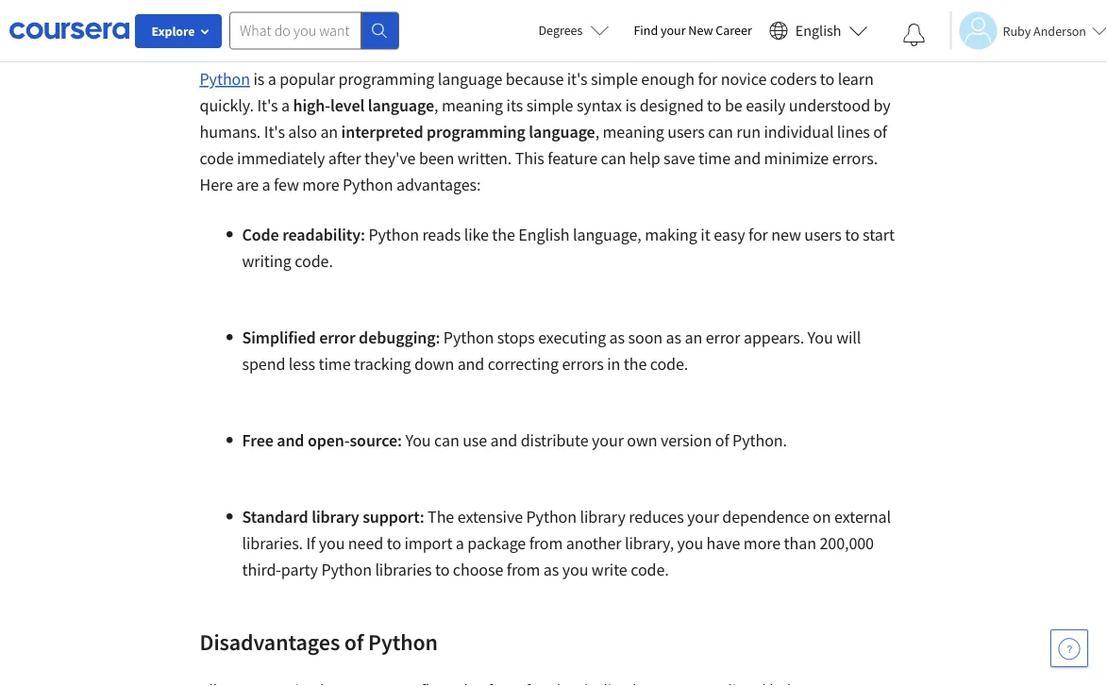Task type: vqa. For each thing, say whether or not it's contained in the screenshot.


Task type: describe. For each thing, give the bounding box(es) containing it.
meaning for its
[[442, 95, 503, 116]]

ruby anderson
[[1003, 22, 1086, 39]]

than
[[784, 533, 816, 554]]

down
[[414, 353, 454, 375]]

code. inside the extensive python library reduces your dependence on external libraries. if you need to import a package from another library, you have more than 200,000 third-party python libraries to choose from as you write code.
[[631, 559, 669, 580]]

correcting
[[488, 353, 559, 375]]

import
[[404, 533, 452, 554]]

a left popular
[[268, 68, 276, 90]]

python.
[[732, 430, 787, 451]]

it
[[701, 224, 710, 245]]

and inside python stops executing as soon as an error appears. you will spend less time tracking down and correcting errors in the code.
[[457, 353, 484, 375]]

writing
[[242, 251, 291, 272]]

another
[[566, 533, 621, 554]]

help center image
[[1058, 637, 1081, 660]]

0 horizontal spatial can
[[434, 430, 459, 451]]

1 vertical spatial from
[[507, 559, 540, 580]]

free
[[242, 430, 273, 451]]

2 horizontal spatial as
[[666, 327, 681, 348]]

language inside the is a popular programming language because it's simple enough for novice coders to learn quickly. it's a
[[438, 68, 502, 90]]

code readability:
[[242, 224, 365, 245]]

are
[[236, 174, 259, 195]]

start
[[863, 224, 895, 245]]

libraries.
[[242, 533, 303, 554]]

run
[[736, 121, 761, 143]]

third-
[[242, 559, 281, 580]]

1 horizontal spatial can
[[601, 148, 626, 169]]

appears.
[[744, 327, 804, 348]]

degrees
[[538, 22, 583, 39]]

is inside the is a popular programming language because it's simple enough for novice coders to learn quickly. it's a
[[253, 68, 264, 90]]

the extensive python library reduces your dependence on external libraries. if you need to import a package from another library, you have more than 200,000 third-party python libraries to choose from as you write code.
[[242, 506, 891, 580]]

it's
[[567, 68, 588, 90]]

python down need
[[321, 559, 372, 580]]

for for enough
[[698, 68, 717, 90]]

1 vertical spatial you
[[405, 430, 431, 451]]

find your new career link
[[624, 19, 761, 42]]

own
[[627, 430, 657, 451]]

source:
[[350, 430, 402, 451]]

tracking
[[354, 353, 411, 375]]

python up another on the bottom right
[[526, 506, 577, 528]]

understood
[[789, 95, 870, 116]]

will
[[836, 327, 861, 348]]

few
[[274, 174, 299, 195]]

interpreted programming language
[[338, 121, 595, 143]]

career
[[716, 22, 752, 39]]

find your new career
[[634, 22, 752, 39]]

to inside the is a popular programming language because it's simple enough for novice coders to learn quickly. it's a
[[820, 68, 834, 90]]

, for its
[[434, 95, 438, 116]]

english inside the python reads like the english language, making it easy for new users to start writing code.
[[518, 224, 569, 245]]

an inside , meaning its simple syntax is designed to be easily understood by humans. it's also an
[[320, 121, 338, 143]]

What do you want to learn? text field
[[229, 12, 361, 50]]

because
[[506, 68, 564, 90]]

coursera image
[[9, 15, 129, 46]]

anderson
[[1033, 22, 1086, 39]]

like
[[464, 224, 489, 245]]

soon
[[628, 327, 663, 348]]

2 horizontal spatial you
[[677, 533, 703, 554]]

of right disadvantages
[[344, 628, 364, 656]]

designed
[[640, 95, 704, 116]]

standard library support:
[[242, 506, 424, 528]]

party
[[281, 559, 318, 580]]

simple inside , meaning its simple syntax is designed to be easily understood by humans. it's also an
[[526, 95, 573, 116]]

interpreted
[[341, 121, 423, 143]]

the inside python stops executing as soon as an error appears. you will spend less time tracking down and correcting errors in the code.
[[624, 353, 647, 375]]

simplified error debugging:
[[242, 327, 440, 348]]

advantages:
[[396, 174, 481, 195]]

english inside button
[[795, 21, 841, 40]]

learn
[[838, 68, 874, 90]]

you inside python stops executing as soon as an error appears. you will spend less time tracking down and correcting errors in the code.
[[807, 327, 833, 348]]

1 library from the left
[[312, 506, 359, 528]]

if
[[306, 533, 315, 554]]

they've
[[364, 148, 416, 169]]

feature
[[548, 148, 597, 169]]

in
[[607, 353, 620, 375]]

, meaning users can run individual lines of code immediately after they've been written. this feature can help save time and minimize errors. here are a few more python advantages:
[[200, 121, 887, 195]]

python link
[[200, 68, 250, 90]]

open-
[[308, 430, 350, 451]]

choose
[[453, 559, 503, 580]]

and inside ', meaning users can run individual lines of code immediately after they've been written. this feature can help save time and minimize errors. here are a few more python advantages:'
[[734, 148, 761, 169]]

quickly.
[[200, 95, 254, 116]]

its
[[506, 95, 523, 116]]

advantages of python
[[200, 16, 409, 44]]

meaning for users
[[603, 121, 664, 143]]

popular
[[280, 68, 335, 90]]

your inside the extensive python library reduces your dependence on external libraries. if you need to import a package from another library, you have more than 200,000 third-party python libraries to choose from as you write code.
[[687, 506, 719, 528]]

package
[[467, 533, 526, 554]]

need
[[348, 533, 383, 554]]

distribute
[[521, 430, 588, 451]]

and right free
[[277, 430, 304, 451]]

0 horizontal spatial you
[[319, 533, 345, 554]]

making
[[645, 224, 697, 245]]

be
[[725, 95, 742, 116]]

lines
[[837, 121, 870, 143]]

level
[[330, 95, 364, 116]]

high-level language
[[293, 95, 434, 116]]

high-
[[293, 95, 330, 116]]

a inside the extensive python library reduces your dependence on external libraries. if you need to import a package from another library, you have more than 200,000 third-party python libraries to choose from as you write code.
[[456, 533, 464, 554]]

code. inside python stops executing as soon as an error appears. you will spend less time tracking down and correcting errors in the code.
[[650, 353, 688, 375]]

advantages
[[200, 16, 311, 44]]

support:
[[363, 506, 424, 528]]

of up popular
[[316, 16, 335, 44]]

users inside ', meaning users can run individual lines of code immediately after they've been written. this feature can help save time and minimize errors. here are a few more python advantages:'
[[667, 121, 705, 143]]



Task type: locate. For each thing, give the bounding box(es) containing it.
error up the tracking
[[319, 327, 355, 348]]

to left be
[[707, 95, 721, 116]]

0 horizontal spatial for
[[698, 68, 717, 90]]

python up high-level language
[[339, 16, 409, 44]]

1 horizontal spatial users
[[804, 224, 842, 245]]

is right syntax
[[625, 95, 636, 116]]

is
[[253, 68, 264, 90], [625, 95, 636, 116]]

easily
[[746, 95, 785, 116]]

users inside the python reads like the english language, making it easy for new users to start writing code.
[[804, 224, 842, 245]]

write
[[592, 559, 627, 580]]

as inside the extensive python library reduces your dependence on external libraries. if you need to import a package from another library, you have more than 200,000 third-party python libraries to choose from as you write code.
[[543, 559, 559, 580]]

individual
[[764, 121, 834, 143]]

also
[[288, 121, 317, 143]]

meaning up "help" at the right top
[[603, 121, 664, 143]]

meaning
[[442, 95, 503, 116], [603, 121, 664, 143]]

0 vertical spatial from
[[529, 533, 563, 554]]

it's inside , meaning its simple syntax is designed to be easily understood by humans. it's also an
[[264, 121, 285, 143]]

your right find
[[661, 22, 686, 39]]

1 horizontal spatial error
[[706, 327, 740, 348]]

time inside python stops executing as soon as an error appears. you will spend less time tracking down and correcting errors in the code.
[[319, 353, 351, 375]]

0 vertical spatial is
[[253, 68, 264, 90]]

the inside the python reads like the english language, making it easy for new users to start writing code.
[[492, 224, 515, 245]]

1 vertical spatial can
[[601, 148, 626, 169]]

0 horizontal spatial english
[[518, 224, 569, 245]]

to down support: at the bottom left of page
[[387, 533, 401, 554]]

code. down soon at the right
[[650, 353, 688, 375]]

use
[[463, 430, 487, 451]]

a
[[268, 68, 276, 90], [281, 95, 290, 116], [262, 174, 270, 195], [456, 533, 464, 554]]

language for high-level language
[[368, 95, 434, 116]]

code. inside the python reads like the english language, making it easy for new users to start writing code.
[[295, 251, 333, 272]]

your up 'have'
[[687, 506, 719, 528]]

english button
[[761, 0, 875, 61]]

1 vertical spatial is
[[625, 95, 636, 116]]

time
[[698, 148, 730, 169], [319, 353, 351, 375]]

2 horizontal spatial can
[[708, 121, 733, 143]]

None search field
[[229, 12, 399, 50]]

1 horizontal spatial simple
[[591, 68, 638, 90]]

, for users
[[595, 121, 599, 143]]

explore
[[151, 23, 195, 40]]

code.
[[295, 251, 333, 272], [650, 353, 688, 375], [631, 559, 669, 580]]

novice
[[721, 68, 767, 90]]

users right new
[[804, 224, 842, 245]]

dependence
[[722, 506, 809, 528]]

written.
[[457, 148, 512, 169]]

can left "help" at the right top
[[601, 148, 626, 169]]

1 vertical spatial language
[[368, 95, 434, 116]]

of inside ', meaning users can run individual lines of code immediately after they've been written. this feature can help save time and minimize errors. here are a few more python advantages:'
[[873, 121, 887, 143]]

is right the python "link"
[[253, 68, 264, 90]]

1 horizontal spatial as
[[609, 327, 625, 348]]

python inside the python reads like the english language, making it easy for new users to start writing code.
[[368, 224, 419, 245]]

, down syntax
[[595, 121, 599, 143]]

library up another on the bottom right
[[580, 506, 625, 528]]

1 vertical spatial time
[[319, 353, 351, 375]]

0 vertical spatial meaning
[[442, 95, 503, 116]]

language up interpreted programming language
[[438, 68, 502, 90]]

2 vertical spatial your
[[687, 506, 719, 528]]

0 vertical spatial ,
[[434, 95, 438, 116]]

help
[[629, 148, 660, 169]]

humans.
[[200, 121, 261, 143]]

have
[[706, 533, 740, 554]]

error left appears.
[[706, 327, 740, 348]]

more inside ', meaning users can run individual lines of code immediately after they've been written. this feature can help save time and minimize errors. here are a few more python advantages:'
[[302, 174, 339, 195]]

a right import
[[456, 533, 464, 554]]

2 horizontal spatial language
[[529, 121, 595, 143]]

0 horizontal spatial language
[[368, 95, 434, 116]]

you right source:
[[405, 430, 431, 451]]

version
[[661, 430, 712, 451]]

time right save
[[698, 148, 730, 169]]

more down dependence
[[744, 533, 781, 554]]

0 vertical spatial it's
[[257, 95, 278, 116]]

and right use
[[490, 430, 517, 451]]

0 vertical spatial the
[[492, 224, 515, 245]]

1 vertical spatial more
[[744, 533, 781, 554]]

0 vertical spatial programming
[[338, 68, 434, 90]]

language up interpreted
[[368, 95, 434, 116]]

easy
[[714, 224, 745, 245]]

1 vertical spatial english
[[518, 224, 569, 245]]

2 error from the left
[[706, 327, 740, 348]]

1 vertical spatial users
[[804, 224, 842, 245]]

simplified
[[242, 327, 316, 348]]

0 vertical spatial more
[[302, 174, 339, 195]]

more right few
[[302, 174, 339, 195]]

of
[[316, 16, 335, 44], [873, 121, 887, 143], [715, 430, 729, 451], [344, 628, 364, 656]]

spend
[[242, 353, 285, 375]]

1 horizontal spatial your
[[661, 22, 686, 39]]

1 vertical spatial programming
[[427, 121, 526, 143]]

0 horizontal spatial users
[[667, 121, 705, 143]]

find
[[634, 22, 658, 39]]

1 horizontal spatial is
[[625, 95, 636, 116]]

minimize
[[764, 148, 829, 169]]

to inside , meaning its simple syntax is designed to be easily understood by humans. it's also an
[[707, 95, 721, 116]]

is a popular programming language because it's simple enough for novice coders to learn quickly. it's a
[[200, 68, 874, 116]]

, inside ', meaning users can run individual lines of code immediately after they've been written. this feature can help save time and minimize errors. here are a few more python advantages:'
[[595, 121, 599, 143]]

programming up the 'written.'
[[427, 121, 526, 143]]

disadvantages of python
[[200, 628, 438, 656]]

1 horizontal spatial more
[[744, 533, 781, 554]]

0 vertical spatial can
[[708, 121, 733, 143]]

0 vertical spatial code.
[[295, 251, 333, 272]]

0 horizontal spatial is
[[253, 68, 264, 90]]

you
[[807, 327, 833, 348], [405, 430, 431, 451]]

from down package
[[507, 559, 540, 580]]

show notifications image
[[903, 24, 925, 46]]

1 horizontal spatial for
[[748, 224, 768, 245]]

0 vertical spatial users
[[667, 121, 705, 143]]

0 horizontal spatial ,
[[434, 95, 438, 116]]

meaning inside , meaning its simple syntax is designed to be easily understood by humans. it's also an
[[442, 95, 503, 116]]

0 vertical spatial for
[[698, 68, 717, 90]]

library up if
[[312, 506, 359, 528]]

a right 'are'
[[262, 174, 270, 195]]

meaning up interpreted programming language
[[442, 95, 503, 116]]

ruby anderson button
[[950, 12, 1107, 50]]

1 horizontal spatial language
[[438, 68, 502, 90]]

can left run
[[708, 121, 733, 143]]

ruby
[[1003, 22, 1031, 39]]

0 horizontal spatial simple
[[526, 95, 573, 116]]

programming inside the is a popular programming language because it's simple enough for novice coders to learn quickly. it's a
[[338, 68, 434, 90]]

python up quickly.
[[200, 68, 250, 90]]

as up 'in'
[[609, 327, 625, 348]]

from left another on the bottom right
[[529, 533, 563, 554]]

0 horizontal spatial an
[[320, 121, 338, 143]]

users
[[667, 121, 705, 143], [804, 224, 842, 245]]

simple up syntax
[[591, 68, 638, 90]]

syntax
[[577, 95, 622, 116]]

1 vertical spatial it's
[[264, 121, 285, 143]]

2 vertical spatial can
[[434, 430, 459, 451]]

reduces
[[629, 506, 684, 528]]

for left novice
[[698, 68, 717, 90]]

programming
[[338, 68, 434, 90], [427, 121, 526, 143]]

1 vertical spatial ,
[[595, 121, 599, 143]]

of down the by
[[873, 121, 887, 143]]

it's inside the is a popular programming language because it's simple enough for novice coders to learn quickly. it's a
[[257, 95, 278, 116]]

readability:
[[282, 224, 365, 245]]

this
[[515, 148, 544, 169]]

on
[[813, 506, 831, 528]]

here
[[200, 174, 233, 195]]

less
[[289, 353, 315, 375]]

stops
[[497, 327, 535, 348]]

to left start
[[845, 224, 859, 245]]

been
[[419, 148, 454, 169]]

library,
[[625, 533, 674, 554]]

an right also
[[320, 121, 338, 143]]

1 horizontal spatial meaning
[[603, 121, 664, 143]]

code. down readability:
[[295, 251, 333, 272]]

you right if
[[319, 533, 345, 554]]

2 horizontal spatial your
[[687, 506, 719, 528]]

new
[[688, 22, 713, 39]]

1 vertical spatial code.
[[650, 353, 688, 375]]

python down the "libraries"
[[368, 628, 438, 656]]

time down simplified error debugging:
[[319, 353, 351, 375]]

1 vertical spatial meaning
[[603, 121, 664, 143]]

degrees button
[[523, 9, 624, 51]]

1 horizontal spatial an
[[685, 327, 702, 348]]

standard
[[242, 506, 308, 528]]

python inside ', meaning users can run individual lines of code immediately after they've been written. this feature can help save time and minimize errors. here are a few more python advantages:'
[[343, 174, 393, 195]]

0 vertical spatial time
[[698, 148, 730, 169]]

by
[[873, 95, 891, 116]]

you left 'have'
[[677, 533, 703, 554]]

of right version
[[715, 430, 729, 451]]

new
[[771, 224, 801, 245]]

and down run
[[734, 148, 761, 169]]

the right "like"
[[492, 224, 515, 245]]

for for easy
[[748, 224, 768, 245]]

libraries
[[375, 559, 432, 580]]

more
[[302, 174, 339, 195], [744, 533, 781, 554]]

and
[[734, 148, 761, 169], [457, 353, 484, 375], [277, 430, 304, 451], [490, 430, 517, 451]]

programming up high-level language
[[338, 68, 434, 90]]

and right down
[[457, 353, 484, 375]]

more inside the extensive python library reduces your dependence on external libraries. if you need to import a package from another library, you have more than 200,000 third-party python libraries to choose from as you write code.
[[744, 533, 781, 554]]

time inside ', meaning users can run individual lines of code immediately after they've been written. this feature can help save time and minimize errors. here are a few more python advantages:'
[[698, 148, 730, 169]]

0 horizontal spatial library
[[312, 506, 359, 528]]

english
[[795, 21, 841, 40], [518, 224, 569, 245]]

1 horizontal spatial ,
[[595, 121, 599, 143]]

1 horizontal spatial english
[[795, 21, 841, 40]]

1 horizontal spatial you
[[562, 559, 588, 580]]

explore button
[[135, 14, 222, 48]]

for inside the python reads like the english language, making it easy for new users to start writing code.
[[748, 224, 768, 245]]

0 vertical spatial an
[[320, 121, 338, 143]]

1 horizontal spatial the
[[624, 353, 647, 375]]

it's right quickly.
[[257, 95, 278, 116]]

an
[[320, 121, 338, 143], [685, 327, 702, 348]]

code
[[242, 224, 279, 245]]

python up down
[[443, 327, 494, 348]]

2 vertical spatial language
[[529, 121, 595, 143]]

as left write on the bottom right of page
[[543, 559, 559, 580]]

you down another on the bottom right
[[562, 559, 588, 580]]

an inside python stops executing as soon as an error appears. you will spend less time tracking down and correcting errors in the code.
[[685, 327, 702, 348]]

1 horizontal spatial library
[[580, 506, 625, 528]]

meaning inside ', meaning users can run individual lines of code immediately after they've been written. this feature can help save time and minimize errors. here are a few more python advantages:'
[[603, 121, 664, 143]]

as right soon at the right
[[666, 327, 681, 348]]

1 vertical spatial the
[[624, 353, 647, 375]]

python left the reads
[[368, 224, 419, 245]]

to up understood
[[820, 68, 834, 90]]

it's
[[257, 95, 278, 116], [264, 121, 285, 143]]

1 vertical spatial your
[[592, 430, 624, 451]]

, inside , meaning its simple syntax is designed to be easily understood by humans. it's also an
[[434, 95, 438, 116]]

language for interpreted programming language
[[529, 121, 595, 143]]

disadvantages
[[200, 628, 340, 656]]

the
[[428, 506, 454, 528]]

language,
[[573, 224, 641, 245]]

it's up immediately
[[264, 121, 285, 143]]

1 vertical spatial an
[[685, 327, 702, 348]]

code. down library,
[[631, 559, 669, 580]]

error inside python stops executing as soon as an error appears. you will spend less time tracking down and correcting errors in the code.
[[706, 327, 740, 348]]

errors.
[[832, 148, 878, 169]]

a inside ', meaning users can run individual lines of code immediately after they've been written. this feature can help save time and minimize errors. here are a few more python advantages:'
[[262, 174, 270, 195]]

0 horizontal spatial you
[[405, 430, 431, 451]]

your
[[661, 22, 686, 39], [592, 430, 624, 451], [687, 506, 719, 528]]

simple inside the is a popular programming language because it's simple enough for novice coders to learn quickly. it's a
[[591, 68, 638, 90]]

0 horizontal spatial error
[[319, 327, 355, 348]]

1 horizontal spatial time
[[698, 148, 730, 169]]

can left use
[[434, 430, 459, 451]]

0 horizontal spatial time
[[319, 353, 351, 375]]

for inside the is a popular programming language because it's simple enough for novice coders to learn quickly. it's a
[[698, 68, 717, 90]]

1 vertical spatial for
[[748, 224, 768, 245]]

a left high-
[[281, 95, 290, 116]]

, up interpreted programming language
[[434, 95, 438, 116]]

library inside the extensive python library reduces your dependence on external libraries. if you need to import a package from another library, you have more than 200,000 third-party python libraries to choose from as you write code.
[[580, 506, 625, 528]]

0 horizontal spatial meaning
[[442, 95, 503, 116]]

an right soon at the right
[[685, 327, 702, 348]]

1 vertical spatial simple
[[526, 95, 573, 116]]

reads
[[422, 224, 461, 245]]

your left own
[[592, 430, 624, 451]]

you left will
[[807, 327, 833, 348]]

code
[[200, 148, 234, 169]]

python down they've
[[343, 174, 393, 195]]

python inside python stops executing as soon as an error appears. you will spend less time tracking down and correcting errors in the code.
[[443, 327, 494, 348]]

0 vertical spatial english
[[795, 21, 841, 40]]

enough
[[641, 68, 695, 90]]

2 library from the left
[[580, 506, 625, 528]]

users up save
[[667, 121, 705, 143]]

after
[[328, 148, 361, 169]]

for left new
[[748, 224, 768, 245]]

0 vertical spatial language
[[438, 68, 502, 90]]

is inside , meaning its simple syntax is designed to be easily understood by humans. it's also an
[[625, 95, 636, 116]]

language up feature
[[529, 121, 595, 143]]

simple down because on the top of page
[[526, 95, 573, 116]]

to inside the python reads like the english language, making it easy for new users to start writing code.
[[845, 224, 859, 245]]

1 horizontal spatial you
[[807, 327, 833, 348]]

2 vertical spatial code.
[[631, 559, 669, 580]]

as
[[609, 327, 625, 348], [666, 327, 681, 348], [543, 559, 559, 580]]

python stops executing as soon as an error appears. you will spend less time tracking down and correcting errors in the code.
[[242, 327, 861, 375]]

extensive
[[457, 506, 523, 528]]

0 vertical spatial your
[[661, 22, 686, 39]]

0 vertical spatial you
[[807, 327, 833, 348]]

to down import
[[435, 559, 450, 580]]

the right 'in'
[[624, 353, 647, 375]]

0 horizontal spatial your
[[592, 430, 624, 451]]

0 horizontal spatial the
[[492, 224, 515, 245]]

0 horizontal spatial more
[[302, 174, 339, 195]]

english left language,
[[518, 224, 569, 245]]

0 horizontal spatial as
[[543, 559, 559, 580]]

english up "coders" at right
[[795, 21, 841, 40]]

, meaning its simple syntax is designed to be easily understood by humans. it's also an
[[200, 95, 891, 143]]

0 vertical spatial simple
[[591, 68, 638, 90]]

1 error from the left
[[319, 327, 355, 348]]



